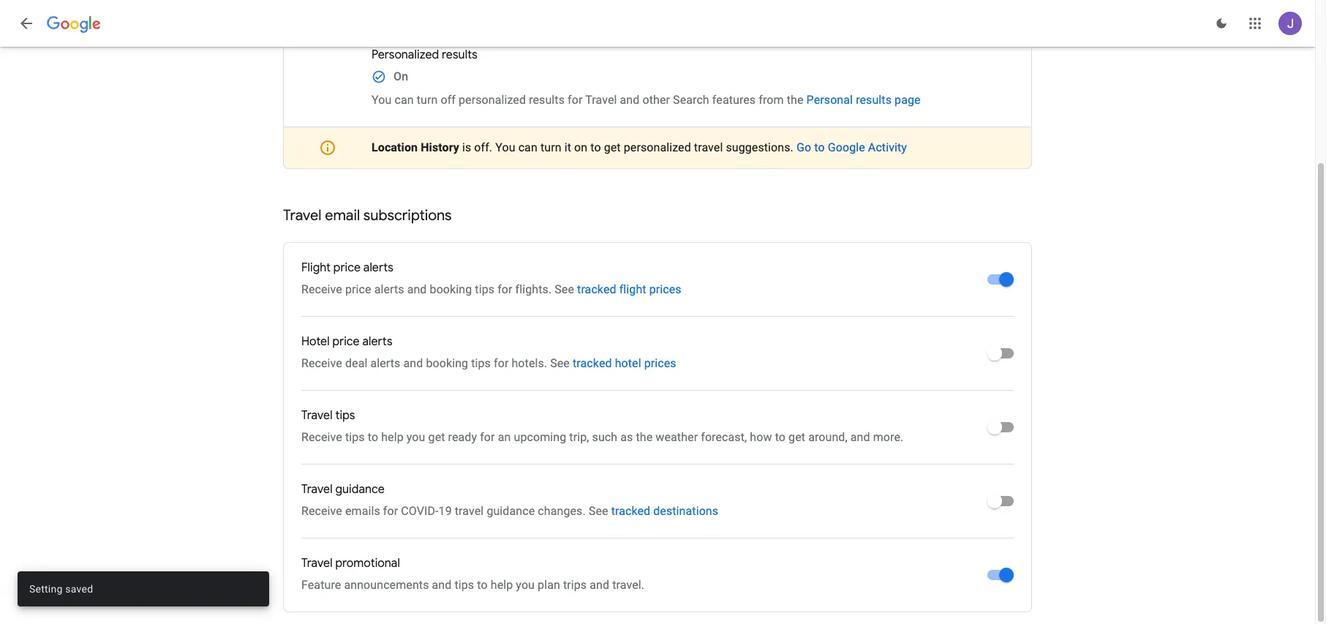 Task type: vqa. For each thing, say whether or not it's contained in the screenshot.
the bottommost Skywest
no



Task type: describe. For each thing, give the bounding box(es) containing it.
receive inside flight price alerts receive price alerts and booking tips for flights. see tracked flight prices
[[301, 282, 342, 296]]

1 horizontal spatial personalized
[[624, 140, 691, 154]]

0 vertical spatial turn
[[417, 93, 438, 107]]

1 horizontal spatial you
[[496, 140, 516, 154]]

19
[[439, 504, 452, 518]]

1 vertical spatial turn
[[541, 140, 562, 154]]

flight price alerts receive price alerts and booking tips for flights. see tracked flight prices
[[301, 260, 682, 296]]

receive inside travel guidance receive emails for covid-19 travel guidance changes. see tracked destinations
[[301, 504, 342, 518]]

personal
[[807, 93, 853, 107]]

upcoming
[[514, 430, 567, 444]]

2 horizontal spatial get
[[789, 430, 806, 444]]

travel guidance receive emails for covid-19 travel guidance changes. see tracked destinations
[[301, 482, 719, 518]]

travel for travel promotional feature announcements and tips to help you plan trips and travel.
[[301, 556, 333, 571]]

for inside travel guidance receive emails for covid-19 travel guidance changes. see tracked destinations
[[383, 504, 398, 518]]

tips inside flight price alerts receive price alerts and booking tips for flights. see tracked flight prices
[[475, 282, 495, 296]]

tracked for hotel price alerts
[[573, 356, 612, 370]]

booking for flight price alerts
[[430, 282, 472, 296]]

see for hotel price alerts
[[550, 356, 570, 370]]

the inside travel tips receive tips to help you get ready for an upcoming trip, such as the weather forecast, how to get around, and more.
[[636, 430, 653, 444]]

forecast,
[[701, 430, 747, 444]]

suggestions.
[[726, 140, 794, 154]]

travel for travel email subscriptions
[[283, 206, 322, 225]]

is
[[462, 140, 471, 154]]

features
[[713, 93, 756, 107]]

0 vertical spatial can
[[395, 93, 414, 107]]

deal
[[345, 356, 368, 370]]

tracked for flight price alerts
[[577, 282, 617, 296]]

to inside "travel promotional feature announcements and tips to help you plan trips and travel."
[[477, 578, 488, 592]]

1 vertical spatial guidance
[[487, 504, 535, 518]]

off
[[441, 93, 456, 107]]

0 horizontal spatial get
[[428, 430, 445, 444]]

location history is off. you can turn it on to get personalized travel suggestions. go to google activity
[[372, 140, 907, 154]]

plan
[[538, 578, 560, 592]]

tracked hotel prices link
[[573, 356, 677, 370]]

2 horizontal spatial results
[[856, 93, 892, 107]]

help inside "travel promotional feature announcements and tips to help you plan trips and travel."
[[491, 578, 513, 592]]

and inside flight price alerts receive price alerts and booking tips for flights. see tracked flight prices
[[407, 282, 427, 296]]

and inside travel tips receive tips to help you get ready for an upcoming trip, such as the weather forecast, how to get around, and more.
[[851, 430, 870, 444]]

0 horizontal spatial personalized
[[459, 93, 526, 107]]

tracked flight prices link
[[577, 282, 682, 296]]

subscriptions
[[364, 206, 452, 225]]

prices for hotel price alerts
[[644, 356, 677, 370]]

for for travel tips
[[480, 430, 495, 444]]

trips
[[563, 578, 587, 592]]

tips inside "travel promotional feature announcements and tips to help you plan trips and travel."
[[455, 578, 474, 592]]

and inside hotel price alerts receive deal alerts and booking tips for hotels. see tracked hotel prices
[[404, 356, 423, 370]]

price for hotel
[[333, 334, 360, 349]]

on
[[574, 140, 588, 154]]

hotel
[[301, 334, 330, 349]]

see inside travel guidance receive emails for covid-19 travel guidance changes. see tracked destinations
[[589, 504, 608, 518]]

for for flight price alerts
[[498, 282, 513, 296]]

google
[[828, 140, 865, 154]]

0 vertical spatial you
[[372, 93, 392, 107]]

setting saved
[[29, 583, 93, 595]]

1 vertical spatial price
[[345, 282, 371, 296]]

change appearance image
[[1204, 6, 1240, 41]]

an
[[498, 430, 511, 444]]

1 horizontal spatial can
[[519, 140, 538, 154]]

travel tips receive tips to help you get ready for an upcoming trip, such as the weather forecast, how to get around, and more.
[[301, 408, 904, 444]]



Task type: locate. For each thing, give the bounding box(es) containing it.
travel.
[[613, 578, 645, 592]]

results
[[442, 48, 478, 62], [529, 93, 565, 107], [856, 93, 892, 107]]

prices for flight price alerts
[[650, 282, 682, 296]]

emails
[[345, 504, 380, 518]]

personalized right off
[[459, 93, 526, 107]]

0 horizontal spatial guidance
[[335, 482, 385, 497]]

you left ready
[[407, 430, 426, 444]]

prices right the flight
[[650, 282, 682, 296]]

0 horizontal spatial you
[[407, 430, 426, 444]]

travel inside travel guidance receive emails for covid-19 travel guidance changes. see tracked destinations
[[301, 482, 333, 497]]

the right "as"
[[636, 430, 653, 444]]

for left flights.
[[498, 282, 513, 296]]

0 horizontal spatial travel
[[455, 504, 484, 518]]

booking
[[430, 282, 472, 296], [426, 356, 468, 370]]

3 receive from the top
[[301, 430, 342, 444]]

flight
[[620, 282, 647, 296]]

results up it
[[529, 93, 565, 107]]

1 vertical spatial tracked
[[573, 356, 612, 370]]

0 vertical spatial travel
[[694, 140, 723, 154]]

changes.
[[538, 504, 586, 518]]

1 horizontal spatial turn
[[541, 140, 562, 154]]

1 horizontal spatial travel
[[694, 140, 723, 154]]

go to google activity link
[[797, 140, 907, 154]]

you can turn off personalized results for travel and other search features from the personal results page
[[372, 93, 921, 107]]

prices
[[650, 282, 682, 296], [644, 356, 677, 370]]

more.
[[873, 430, 904, 444]]

2 vertical spatial see
[[589, 504, 608, 518]]

personalized results
[[372, 48, 478, 62]]

for right emails
[[383, 504, 398, 518]]

travel for travel guidance receive emails for covid-19 travel guidance changes. see tracked destinations
[[301, 482, 333, 497]]

activity
[[868, 140, 907, 154]]

email
[[325, 206, 360, 225]]

help left ready
[[381, 430, 404, 444]]

can down on
[[395, 93, 414, 107]]

1 vertical spatial travel
[[455, 504, 484, 518]]

other
[[643, 93, 670, 107]]

tracked left destinations at the bottom
[[611, 504, 651, 518]]

you
[[407, 430, 426, 444], [516, 578, 535, 592]]

hotels.
[[512, 356, 547, 370]]

personalized
[[459, 93, 526, 107], [624, 140, 691, 154]]

personal results page link
[[807, 93, 921, 107]]

and
[[620, 93, 640, 107], [407, 282, 427, 296], [404, 356, 423, 370], [851, 430, 870, 444], [432, 578, 452, 592], [590, 578, 610, 592]]

guidance left changes.
[[487, 504, 535, 518]]

receive
[[301, 282, 342, 296], [301, 356, 342, 370], [301, 430, 342, 444], [301, 504, 342, 518]]

tracked inside travel guidance receive emails for covid-19 travel guidance changes. see tracked destinations
[[611, 504, 651, 518]]

you left plan
[[516, 578, 535, 592]]

as
[[621, 430, 633, 444]]

price
[[334, 260, 361, 275], [345, 282, 371, 296], [333, 334, 360, 349]]

1 horizontal spatial guidance
[[487, 504, 535, 518]]

get left 'around,'
[[789, 430, 806, 444]]

for for hotel price alerts
[[494, 356, 509, 370]]

travel for travel tips receive tips to help you get ready for an upcoming trip, such as the weather forecast, how to get around, and more.
[[301, 408, 333, 423]]

get right on
[[604, 140, 621, 154]]

1 horizontal spatial get
[[604, 140, 621, 154]]

for inside flight price alerts receive price alerts and booking tips for flights. see tracked flight prices
[[498, 282, 513, 296]]

0 horizontal spatial the
[[636, 430, 653, 444]]

tips inside hotel price alerts receive deal alerts and booking tips for hotels. see tracked hotel prices
[[471, 356, 491, 370]]

the
[[787, 93, 804, 107], [636, 430, 653, 444]]

destinations
[[654, 504, 719, 518]]

1 horizontal spatial the
[[787, 93, 804, 107]]

for up on
[[568, 93, 583, 107]]

1 vertical spatial the
[[636, 430, 653, 444]]

for inside travel tips receive tips to help you get ready for an upcoming trip, such as the weather forecast, how to get around, and more.
[[480, 430, 495, 444]]

travel promotional feature announcements and tips to help you plan trips and travel.
[[301, 556, 645, 592]]

tips
[[475, 282, 495, 296], [471, 356, 491, 370], [335, 408, 355, 423], [345, 430, 365, 444], [455, 578, 474, 592]]

0 vertical spatial help
[[381, 430, 404, 444]]

you
[[372, 93, 392, 107], [496, 140, 516, 154]]

see inside hotel price alerts receive deal alerts and booking tips for hotels. see tracked hotel prices
[[550, 356, 570, 370]]

travel inside travel tips receive tips to help you get ready for an upcoming trip, such as the weather forecast, how to get around, and more.
[[301, 408, 333, 423]]

0 vertical spatial booking
[[430, 282, 472, 296]]

travel
[[694, 140, 723, 154], [455, 504, 484, 518]]

1 vertical spatial can
[[519, 140, 538, 154]]

hotel price alerts receive deal alerts and booking tips for hotels. see tracked hotel prices
[[301, 334, 677, 370]]

guidance up emails
[[335, 482, 385, 497]]

can
[[395, 93, 414, 107], [519, 140, 538, 154]]

help left plan
[[491, 578, 513, 592]]

1 vertical spatial you
[[496, 140, 516, 154]]

history
[[421, 140, 459, 154]]

0 horizontal spatial results
[[442, 48, 478, 62]]

off.
[[474, 140, 493, 154]]

turn left it
[[541, 140, 562, 154]]

tracked
[[577, 282, 617, 296], [573, 356, 612, 370], [611, 504, 651, 518]]

2 vertical spatial price
[[333, 334, 360, 349]]

how
[[750, 430, 772, 444]]

flights.
[[516, 282, 552, 296]]

see right changes.
[[589, 504, 608, 518]]

prices inside flight price alerts receive price alerts and booking tips for flights. see tracked flight prices
[[650, 282, 682, 296]]

price for flight
[[334, 260, 361, 275]]

see
[[555, 282, 574, 296], [550, 356, 570, 370], [589, 504, 608, 518]]

turn left off
[[417, 93, 438, 107]]

4 receive from the top
[[301, 504, 342, 518]]

ready
[[448, 430, 477, 444]]

the right from
[[787, 93, 804, 107]]

0 horizontal spatial you
[[372, 93, 392, 107]]

results left page
[[856, 93, 892, 107]]

0 vertical spatial guidance
[[335, 482, 385, 497]]

2 vertical spatial tracked
[[611, 504, 651, 518]]

can left it
[[519, 140, 538, 154]]

receive inside hotel price alerts receive deal alerts and booking tips for hotels. see tracked hotel prices
[[301, 356, 342, 370]]

help
[[381, 430, 404, 444], [491, 578, 513, 592]]

for inside hotel price alerts receive deal alerts and booking tips for hotels. see tracked hotel prices
[[494, 356, 509, 370]]

you inside "travel promotional feature announcements and tips to help you plan trips and travel."
[[516, 578, 535, 592]]

0 horizontal spatial turn
[[417, 93, 438, 107]]

trip,
[[570, 430, 589, 444]]

personalized
[[372, 48, 439, 62]]

tracked inside flight price alerts receive price alerts and booking tips for flights. see tracked flight prices
[[577, 282, 617, 296]]

prices right hotel in the bottom left of the page
[[644, 356, 677, 370]]

get left ready
[[428, 430, 445, 444]]

guidance
[[335, 482, 385, 497], [487, 504, 535, 518]]

0 vertical spatial personalized
[[459, 93, 526, 107]]

turn
[[417, 93, 438, 107], [541, 140, 562, 154]]

setting
[[29, 583, 63, 595]]

see inside flight price alerts receive price alerts and booking tips for flights. see tracked flight prices
[[555, 282, 574, 296]]

around,
[[809, 430, 848, 444]]

tracked left the flight
[[577, 282, 617, 296]]

go
[[797, 140, 812, 154]]

1 vertical spatial booking
[[426, 356, 468, 370]]

0 horizontal spatial can
[[395, 93, 414, 107]]

travel email subscriptions
[[283, 206, 452, 225]]

booking inside hotel price alerts receive deal alerts and booking tips for hotels. see tracked hotel prices
[[426, 356, 468, 370]]

feature
[[301, 578, 341, 592]]

such
[[592, 430, 618, 444]]

location
[[372, 140, 418, 154]]

see right flights.
[[555, 282, 574, 296]]

personalized down other
[[624, 140, 691, 154]]

1 receive from the top
[[301, 282, 342, 296]]

flight
[[301, 260, 331, 275]]

1 vertical spatial personalized
[[624, 140, 691, 154]]

you right the off.
[[496, 140, 516, 154]]

1 horizontal spatial results
[[529, 93, 565, 107]]

travel down search
[[694, 140, 723, 154]]

it
[[565, 140, 571, 154]]

travel right 19
[[455, 504, 484, 518]]

2 receive from the top
[[301, 356, 342, 370]]

tracked destinations link
[[611, 504, 719, 518]]

for left hotels.
[[494, 356, 509, 370]]

alerts
[[364, 260, 394, 275], [374, 282, 404, 296], [363, 334, 393, 349], [371, 356, 401, 370]]

1 vertical spatial you
[[516, 578, 535, 592]]

saved
[[65, 583, 93, 595]]

you up location on the left of page
[[372, 93, 392, 107]]

see for flight price alerts
[[555, 282, 574, 296]]

get
[[604, 140, 621, 154], [428, 430, 445, 444], [789, 430, 806, 444]]

1 vertical spatial see
[[550, 356, 570, 370]]

search
[[673, 93, 710, 107]]

booking inside flight price alerts receive price alerts and booking tips for flights. see tracked flight prices
[[430, 282, 472, 296]]

0 vertical spatial price
[[334, 260, 361, 275]]

0 vertical spatial see
[[555, 282, 574, 296]]

travel inside travel guidance receive emails for covid-19 travel guidance changes. see tracked destinations
[[455, 504, 484, 518]]

1 vertical spatial prices
[[644, 356, 677, 370]]

1 horizontal spatial help
[[491, 578, 513, 592]]

0 vertical spatial the
[[787, 93, 804, 107]]

announcements
[[344, 578, 429, 592]]

results up off
[[442, 48, 478, 62]]

prices inside hotel price alerts receive deal alerts and booking tips for hotels. see tracked hotel prices
[[644, 356, 677, 370]]

see right hotels.
[[550, 356, 570, 370]]

from
[[759, 93, 784, 107]]

to
[[591, 140, 601, 154], [815, 140, 825, 154], [368, 430, 378, 444], [775, 430, 786, 444], [477, 578, 488, 592]]

go back image
[[18, 15, 35, 32]]

booking for hotel price alerts
[[426, 356, 468, 370]]

for left the an
[[480, 430, 495, 444]]

1 horizontal spatial you
[[516, 578, 535, 592]]

0 vertical spatial you
[[407, 430, 426, 444]]

tracked left hotel in the bottom left of the page
[[573, 356, 612, 370]]

0 horizontal spatial help
[[381, 430, 404, 444]]

for
[[568, 93, 583, 107], [498, 282, 513, 296], [494, 356, 509, 370], [480, 430, 495, 444], [383, 504, 398, 518]]

1 vertical spatial help
[[491, 578, 513, 592]]

help inside travel tips receive tips to help you get ready for an upcoming trip, such as the weather forecast, how to get around, and more.
[[381, 430, 404, 444]]

you inside travel tips receive tips to help you get ready for an upcoming trip, such as the weather forecast, how to get around, and more.
[[407, 430, 426, 444]]

page
[[895, 93, 921, 107]]

weather
[[656, 430, 698, 444]]

price inside hotel price alerts receive deal alerts and booking tips for hotels. see tracked hotel prices
[[333, 334, 360, 349]]

0 vertical spatial prices
[[650, 282, 682, 296]]

covid-
[[401, 504, 439, 518]]

receive inside travel tips receive tips to help you get ready for an upcoming trip, such as the weather forecast, how to get around, and more.
[[301, 430, 342, 444]]

hotel
[[615, 356, 641, 370]]

tracked inside hotel price alerts receive deal alerts and booking tips for hotels. see tracked hotel prices
[[573, 356, 612, 370]]

promotional
[[335, 556, 400, 571]]

0 vertical spatial tracked
[[577, 282, 617, 296]]

on
[[394, 70, 408, 83]]

travel
[[586, 93, 617, 107], [283, 206, 322, 225], [301, 408, 333, 423], [301, 482, 333, 497], [301, 556, 333, 571]]

travel inside "travel promotional feature announcements and tips to help you plan trips and travel."
[[301, 556, 333, 571]]



